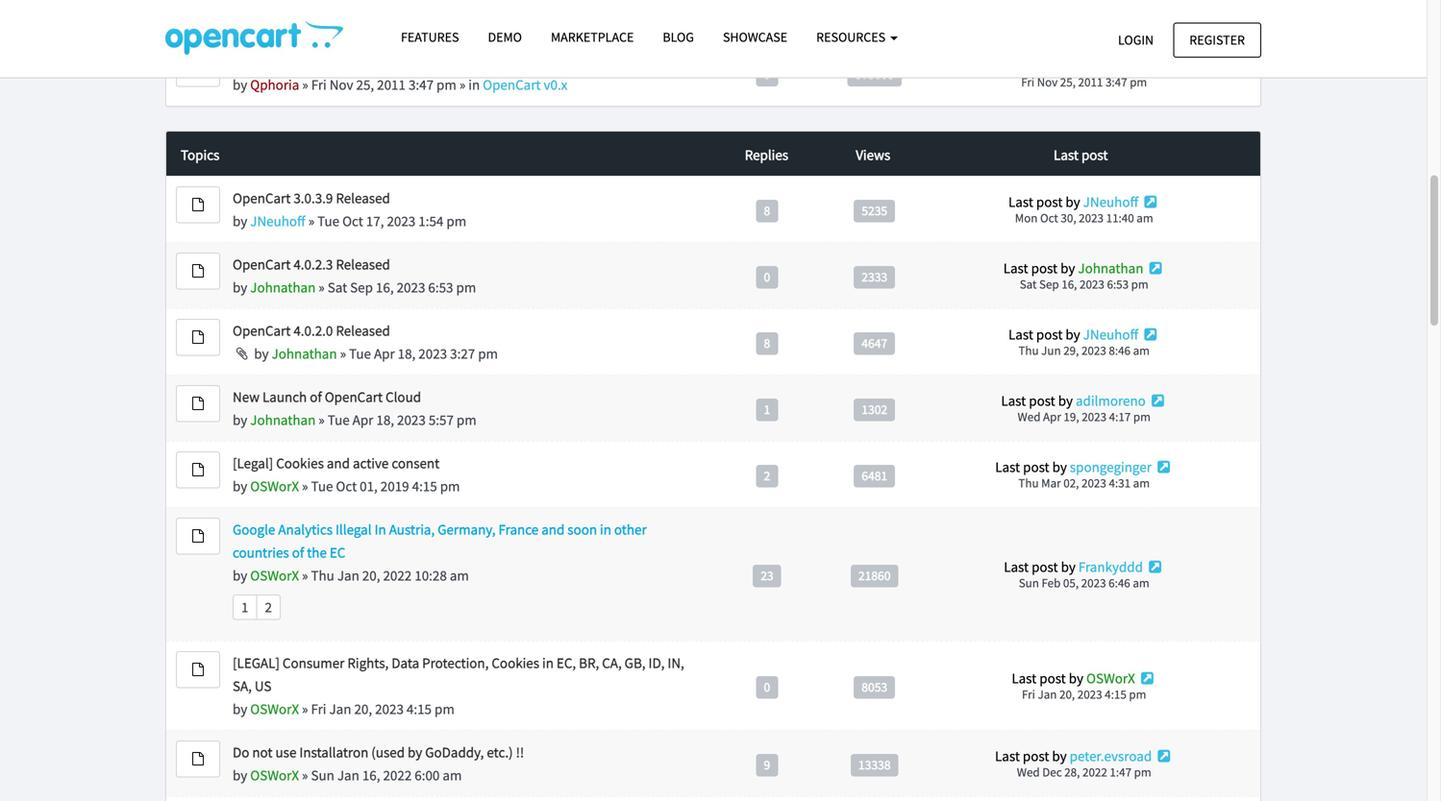 Task type: describe. For each thing, give the bounding box(es) containing it.
pm right the 4:17
[[1133, 409, 1151, 425]]

jan inside do not use installatron (used by godaddy, etc.) !! by osworx » sun jan 16, 2022 6:00 am
[[337, 767, 359, 785]]

policy
[[388, 53, 424, 71]]

last post by spongeginger
[[995, 458, 1152, 476]]

osworx link for [legal] consumer rights, data protection, cookies in ec, br, ca, gb, id, in, sa, us
[[250, 700, 299, 719]]

thu left the jun
[[1019, 343, 1039, 359]]

opencart for opencart 4.0.2.3 released by johnathan » sat sep 16, 2023 6:53 pm
[[233, 255, 291, 273]]

8053
[[862, 679, 887, 696]]

johnathan link down 11:40
[[1078, 259, 1143, 277]]

last post
[[1054, 146, 1108, 164]]

» down opencart 4.0.2.0 released
[[340, 345, 346, 363]]

johnathan link down opencart 4.0.2.3 released link
[[250, 278, 316, 296]]

johnathan down 11:40
[[1078, 259, 1143, 277]]

» inside new launch of opencart cloud by johnathan » tue apr 18, 2023 5:57 pm
[[318, 411, 325, 429]]

paperclip image
[[233, 346, 251, 361]]

frankyddd link
[[1079, 558, 1143, 576]]

spongeginger
[[1070, 458, 1152, 476]]

osworx up 'peter.evsroad'
[[1086, 670, 1135, 688]]

go to last post image for spongeginger
[[1155, 460, 1173, 475]]

germany,
[[438, 520, 496, 539]]

installatron
[[299, 744, 368, 762]]

johnathan down opencart 4.0.2.0 released link
[[272, 345, 337, 363]]

last for [legal] consumer rights, data protection, cookies in ec, br, ca, gb, id, in, sa, us by osworx » fri jan 20, 2023 4:15 pm
[[1012, 670, 1037, 688]]

avvici link
[[250, 9, 285, 28]]

france
[[498, 520, 539, 539]]

1:54
[[418, 212, 444, 230]]

pm inside [rules] forum signature policy by qphoria » fri nov 25, 2011 3:47 pm » in opencart v0.x
[[437, 76, 456, 94]]

nov inside [rules] forum signature policy by qphoria » fri nov 25, 2011 3:47 pm » in opencart v0.x
[[329, 76, 353, 94]]

2023 right 05,
[[1081, 575, 1106, 591]]

jun
[[1041, 343, 1061, 359]]

peter.evsroad link
[[1070, 748, 1152, 766]]

1:41
[[401, 9, 427, 28]]

» inside google analytics illegal in austria, germany, france and soon in other countries of the ec by osworx » thu jan 20, 2022 10:28 am
[[302, 567, 308, 585]]

osworx link for google analytics illegal in austria, germany, france and soon in other countries of the ec
[[250, 567, 299, 585]]

in
[[375, 520, 386, 539]]

02,
[[1063, 475, 1079, 491]]

2022 inside google analytics illegal in austria, germany, france and soon in other countries of the ec by osworx » thu jan 20, 2022 10:28 am
[[383, 567, 412, 585]]

pm right 1:47
[[1134, 765, 1151, 781]]

01,
[[360, 477, 378, 495]]

pm down 11:40
[[1131, 276, 1149, 292]]

by left avvici
[[233, 9, 247, 28]]

1 file o image from the top
[[192, 198, 204, 211]]

1 horizontal spatial sun
[[1019, 575, 1039, 591]]

pm inside opencart 3.0.3.9 released by jneuhoff » tue oct 17, 2023 1:54 pm
[[446, 212, 466, 230]]

oct right mon
[[1040, 210, 1058, 226]]

28,
[[1064, 765, 1080, 781]]

by down 'do'
[[233, 767, 247, 785]]

use
[[275, 744, 296, 762]]

osworx inside google analytics illegal in austria, germany, france and soon in other countries of the ec by osworx » thu jan 20, 2022 10:28 am
[[250, 567, 299, 585]]

last post by jneuhoff for opencart 3.0.3.9 released
[[1008, 193, 1138, 211]]

apr up cloud
[[374, 345, 395, 363]]

jan up last post by peter.evsroad
[[1038, 687, 1057, 703]]

[legal] consumer rights, data protection, cookies in ec, br, ca, gb, id, in, sa, us by osworx » fri jan 20, 2023 4:15 pm
[[233, 654, 684, 719]]

by left peter.evsroad link in the bottom right of the page
[[1052, 748, 1067, 766]]

oct inside opencart 3.0.3.9 released by jneuhoff » tue oct 17, 2023 1:54 pm
[[342, 212, 363, 230]]

last post by frankyddd
[[1004, 558, 1143, 576]]

17,
[[366, 212, 384, 230]]

2 link
[[256, 595, 281, 620]]

0 vertical spatial 1
[[764, 401, 770, 418]]

released for sep
[[336, 255, 390, 273]]

23
[[761, 568, 774, 584]]

post left 29,
[[1036, 326, 1063, 344]]

johnathan inside opencart 4.0.2.3 released by johnathan » sat sep 16, 2023 6:53 pm
[[250, 278, 316, 296]]

ca,
[[602, 654, 622, 672]]

» inside opencart 4.0.2.3 released by johnathan » sat sep 16, 2023 6:53 pm
[[318, 278, 325, 296]]

opencart inside [rules] forum signature policy by qphoria » fri nov 25, 2011 3:47 pm » in opencart v0.x
[[483, 76, 541, 94]]

released for oct
[[336, 189, 390, 207]]

8 for opencart 3.0.3.9 released
[[764, 202, 770, 219]]

fri inside [legal] consumer rights, data protection, cookies in ec, br, ca, gb, id, in, sa, us by osworx » fri jan 20, 2023 4:15 pm
[[311, 700, 326, 719]]

16, up 29,
[[1062, 276, 1077, 292]]

do not use installatron (used by godaddy, etc.) !! by osworx » sun jan 16, 2022 6:00 am
[[233, 744, 524, 785]]

jan inside [legal] consumer rights, data protection, cookies in ec, br, ca, gb, id, in, sa, us by osworx » fri jan 20, 2023 4:15 pm
[[329, 700, 351, 719]]

by inside new launch of opencart cloud by johnathan » tue apr 18, 2023 5:57 pm
[[233, 411, 247, 429]]

2023 inside opencart 4.0.2.3 released by johnathan » sat sep 16, 2023 6:53 pm
[[397, 278, 425, 296]]

johnathan link down launch
[[250, 411, 316, 429]]

20, for in,
[[354, 700, 372, 719]]

[legal]
[[233, 654, 280, 672]]

opencart inside new launch of opencart cloud by johnathan » tue apr 18, 2023 5:57 pm
[[325, 388, 383, 406]]

tue inside new launch of opencart cloud by johnathan » tue apr 18, 2023 5:57 pm
[[328, 411, 350, 429]]

id,
[[648, 654, 665, 672]]

showcase
[[723, 28, 787, 46]]

wed for last post by adilmoreno
[[1018, 409, 1041, 425]]

mon oct 30, 2023 11:40 am
[[1015, 210, 1153, 226]]

2022 right 28,
[[1082, 765, 1107, 781]]

16, inside do not use installatron (used by godaddy, etc.) !! by osworx » sun jan 16, 2022 6:00 am
[[362, 767, 380, 785]]

by inside opencart 3.0.3.9 released by jneuhoff » tue oct 17, 2023 1:54 pm
[[233, 212, 247, 230]]

[rules] forum signature policy by qphoria » fri nov 25, 2011 3:47 pm » in opencart v0.x
[[233, 53, 568, 94]]

new launch of opencart cloud link
[[233, 388, 421, 406]]

» down forum
[[302, 76, 308, 94]]

5:57
[[429, 411, 454, 429]]

google analytics illegal in austria, germany, france and soon in other countries of the ec by osworx » thu jan 20, 2022 10:28 am
[[233, 520, 647, 585]]

peter.evsroad
[[1070, 748, 1152, 766]]

last for [legal] cookies and active consent by osworx » tue oct 01, 2019 4:15 pm
[[995, 458, 1020, 476]]

gb,
[[625, 654, 646, 672]]

new
[[233, 388, 260, 406]]

go to last post image up thu jun 29, 2023 8:46 am
[[1141, 327, 1160, 342]]

» inside [legal] consumer rights, data protection, cookies in ec, br, ca, gb, id, in, sa, us by osworx » fri jan 20, 2023 4:15 pm
[[302, 700, 308, 719]]

by inside [rules] forum signature policy by qphoria » fri nov 25, 2011 3:47 pm » in opencart v0.x
[[233, 76, 247, 94]]

[legal] cookies and active consent link
[[233, 454, 440, 472]]

osworx inside do not use installatron (used by godaddy, etc.) !! by osworx » sun jan 16, 2022 6:00 am
[[250, 767, 299, 785]]

post for opencart 4.0.2.3 released by johnathan » sat sep 16, 2023 6:53 pm
[[1031, 259, 1058, 277]]

2023 up last post by peter.evsroad
[[1077, 687, 1102, 703]]

jan inside google analytics illegal in austria, germany, france and soon in other countries of the ec by osworx » thu jan 20, 2022 10:28 am
[[337, 567, 359, 585]]

by left spongeginger link at the bottom right
[[1052, 458, 1067, 476]]

573668
[[855, 66, 894, 82]]

am for opencart 4.0.2.0 released
[[1133, 343, 1150, 359]]

by up "6:00"
[[408, 744, 422, 762]]

register link
[[1173, 23, 1261, 58]]

10:28
[[415, 567, 447, 585]]

4:31
[[1109, 475, 1131, 491]]

file o image for [legal] cookies and active consent
[[192, 463, 204, 477]]

last for opencart 4.0.2.3 released by johnathan » sat sep 16, 2023 6:53 pm
[[1003, 259, 1028, 277]]

1 vertical spatial 2
[[265, 598, 272, 617]]

3:47 inside 573668 fri nov 25, 2011 3:47 pm
[[1106, 74, 1127, 90]]

fri inside [rules] forum signature policy by qphoria » fri nov 25, 2011 3:47 pm » in opencart v0.x
[[311, 76, 327, 94]]

fri jan 20, 2023 4:15 pm
[[1022, 687, 1146, 703]]

go to last post image for [legal] consumer rights, data protection, cookies in ec, br, ca, gb, id, in, sa, us by osworx » fri jan 20, 2023 4:15 pm
[[1138, 672, 1157, 686]]

ec
[[330, 544, 345, 562]]

login
[[1118, 31, 1154, 49]]

by down mon oct 30, 2023 11:40 am
[[1061, 259, 1075, 277]]

go to last post image for opencart 3.0.3.9 released by jneuhoff » tue oct 17, 2023 1:54 pm
[[1141, 195, 1160, 209]]

1 horizontal spatial sat
[[1020, 276, 1037, 292]]

rights,
[[347, 654, 389, 672]]

in inside [legal] consumer rights, data protection, cookies in ec, br, ca, gb, id, in, sa, us by osworx » fri jan 20, 2023 4:15 pm
[[542, 654, 554, 672]]

sun inside do not use installatron (used by godaddy, etc.) !! by osworx » sun jan 16, 2022 6:00 am
[[311, 767, 334, 785]]

2019
[[380, 477, 409, 495]]

avvici
[[250, 9, 285, 28]]

2333
[[862, 269, 887, 285]]

go to last post image for adilmoreno
[[1149, 394, 1167, 408]]

1 horizontal spatial 6:53
[[1107, 276, 1129, 292]]

google analytics illegal in austria, germany, france and soon in other countries of the ec link
[[233, 520, 647, 562]]

pm up features
[[429, 9, 449, 28]]

by right the jun
[[1066, 326, 1080, 344]]

oct inside [legal] cookies and active consent by osworx » tue oct 01, 2019 4:15 pm
[[336, 477, 357, 495]]

osworx inside [legal] consumer rights, data protection, cookies in ec, br, ca, gb, id, in, sa, us by osworx » fri jan 20, 2023 4:15 pm
[[250, 700, 299, 719]]

» down features link
[[459, 76, 466, 94]]

illegal
[[335, 520, 372, 539]]

thu left mar
[[1018, 475, 1039, 491]]

not
[[252, 744, 273, 762]]

feb
[[1042, 575, 1061, 591]]

20, up last post by peter.evsroad
[[1059, 687, 1075, 703]]

consent
[[392, 454, 440, 472]]

2023 right 29,
[[1081, 343, 1106, 359]]

13338
[[858, 757, 891, 773]]

osworx link for [legal] cookies and active consent
[[250, 477, 299, 495]]

by up last post by peter.evsroad
[[1069, 670, 1083, 688]]

pm inside new launch of opencart cloud by johnathan » tue apr 18, 2023 5:57 pm
[[457, 411, 477, 429]]

6:46
[[1109, 575, 1130, 591]]

4:17
[[1109, 409, 1131, 425]]

18, inside new launch of opencart cloud by johnathan » tue apr 18, 2023 5:57 pm
[[376, 411, 394, 429]]

by inside [legal] cookies and active consent by osworx » tue oct 01, 2019 4:15 pm
[[233, 477, 247, 495]]

opencart 4.0.2.0 released link
[[233, 321, 390, 340]]

jneuhoff link for opencart 4.0.2.0 released
[[1083, 326, 1138, 344]]

go to last post image for do not use installatron (used by godaddy, etc.) !! by osworx » sun jan 16, 2022 6:00 am
[[1155, 749, 1173, 764]]

» inside do not use installatron (used by godaddy, etc.) !! by osworx » sun jan 16, 2022 6:00 am
[[302, 767, 308, 785]]

fri inside 573668 fri nov 25, 2011 3:47 pm
[[1021, 74, 1035, 90]]

post up mon oct 30, 2023 11:40 am
[[1081, 146, 1108, 164]]

4:15 inside [legal] cookies and active consent by osworx » tue oct 01, 2019 4:15 pm
[[412, 477, 437, 495]]

nov inside 573668 fri nov 25, 2011 3:47 pm
[[1037, 74, 1058, 90]]

4:15 up 'peter.evsroad'
[[1105, 687, 1127, 703]]

by inside [legal] consumer rights, data protection, cookies in ec, br, ca, gb, id, in, sa, us by osworx » fri jan 20, 2023 4:15 pm
[[233, 700, 247, 719]]

wed for last post by peter.evsroad
[[1017, 765, 1040, 781]]

by johnathan » tue apr 18, 2023 3:27 pm
[[251, 345, 498, 363]]

1 vertical spatial 1
[[241, 598, 248, 617]]

wed dec 28, 2022 1:47 pm
[[1017, 765, 1151, 781]]

[legal] cookies and active consent by osworx » tue oct 01, 2019 4:15 pm
[[233, 454, 460, 495]]

marketplace link
[[536, 20, 648, 54]]

11:40
[[1106, 210, 1134, 226]]

1:47
[[1110, 765, 1132, 781]]

post left 05,
[[1032, 558, 1058, 576]]

1 file o image from the top
[[192, 264, 204, 278]]

pm inside opencart 4.0.2.3 released by johnathan » sat sep 16, 2023 6:53 pm
[[456, 278, 476, 296]]

cloud
[[386, 388, 421, 406]]

demo
[[488, 28, 522, 46]]

thu jun 29, 2023 8:46 am
[[1019, 343, 1150, 359]]

2023 left the 3:27
[[418, 345, 447, 363]]

spongeginger link
[[1070, 458, 1152, 476]]

go to last post image for frankyddd
[[1146, 560, 1164, 575]]

of inside new launch of opencart cloud by johnathan » tue apr 18, 2023 5:57 pm
[[310, 388, 322, 406]]

forum
[[284, 53, 324, 71]]

resources
[[816, 28, 888, 46]]

am for google analytics illegal in austria, germany, france and soon in other countries of the ec
[[1133, 575, 1149, 591]]

last left the jun
[[1008, 326, 1033, 344]]

» inside [legal] cookies and active consent by osworx » tue oct 01, 2019 4:15 pm
[[302, 477, 308, 495]]

resources link
[[802, 20, 912, 54]]

2023 left 11:40
[[1079, 210, 1104, 226]]

4:15 inside [legal] consumer rights, data protection, cookies in ec, br, ca, gb, id, in, sa, us by osworx » fri jan 20, 2023 4:15 pm
[[407, 700, 432, 719]]

(used
[[371, 744, 405, 762]]

file o image for do not use installatron (used by godaddy, etc.) !!
[[192, 753, 204, 766]]

by left the adilmoreno
[[1058, 392, 1073, 410]]

20, for of
[[362, 567, 380, 585]]

jneuhoff link for opencart 3.0.3.9 released
[[1083, 193, 1138, 211]]

[legal]
[[233, 454, 273, 472]]

thu mar 02, 2023 4:31 am
[[1018, 475, 1150, 491]]

[rules] forum signature policy link
[[233, 53, 424, 71]]

2023 up thu jun 29, 2023 8:46 am
[[1080, 276, 1104, 292]]

us
[[255, 677, 272, 695]]

2023 right 02,
[[1082, 475, 1106, 491]]

[rules]
[[233, 53, 281, 71]]

other
[[614, 520, 647, 539]]

last for do not use installatron (used by godaddy, etc.) !! by osworx » sun jan 16, 2022 6:00 am
[[995, 748, 1020, 766]]

johnathan link down opencart 4.0.2.0 released link
[[272, 345, 337, 363]]

last post by johnathan
[[1003, 259, 1143, 277]]



Task type: vqa. For each thing, say whether or not it's contained in the screenshot.
1302
yes



Task type: locate. For each thing, give the bounding box(es) containing it.
2 vertical spatial released
[[336, 321, 390, 340]]

1 vertical spatial 8
[[764, 335, 770, 351]]

oct left "01,"
[[336, 477, 357, 495]]

1 horizontal spatial sep
[[1039, 276, 1059, 292]]

0 vertical spatial wed
[[1018, 409, 1041, 425]]

3 file o image from the top
[[192, 530, 204, 543]]

jan
[[337, 567, 359, 585], [1038, 687, 1057, 703], [329, 700, 351, 719], [337, 767, 359, 785]]

8:46
[[1109, 343, 1131, 359]]

tue inside [legal] cookies and active consent by osworx » tue oct 01, 2019 4:15 pm
[[311, 477, 333, 495]]

1 vertical spatial cookies
[[492, 654, 539, 672]]

osworx link down [legal]
[[250, 477, 299, 495]]

jneuhoff link right 29,
[[1083, 326, 1138, 344]]

3 released from the top
[[336, 321, 390, 340]]

opencart for opencart 4.0.2.0 released
[[233, 321, 291, 340]]

file o image left the google
[[192, 530, 204, 543]]

osworx down [legal]
[[250, 477, 299, 495]]

thu
[[297, 9, 320, 28], [1019, 343, 1039, 359], [1018, 475, 1039, 491], [311, 567, 334, 585]]

osworx down countries
[[250, 567, 299, 585]]

osworx link up 'peter.evsroad'
[[1086, 670, 1135, 688]]

1 horizontal spatial 3:47
[[1106, 74, 1127, 90]]

2023 inside new launch of opencart cloud by johnathan » tue apr 18, 2023 5:57 pm
[[397, 411, 426, 429]]

2023 down 1:54 at the left of the page
[[397, 278, 425, 296]]

4 file o image from the top
[[192, 753, 204, 766]]

aug
[[323, 9, 346, 28]]

20, up do not use installatron (used by godaddy, etc.) !! link
[[354, 700, 372, 719]]

dec
[[1042, 765, 1062, 781]]

25,
[[1060, 74, 1076, 90], [356, 76, 374, 94]]

1 vertical spatial wed
[[1017, 765, 1040, 781]]

johnathan inside new launch of opencart cloud by johnathan » tue apr 18, 2023 5:57 pm
[[250, 411, 316, 429]]

0 horizontal spatial sep
[[350, 278, 373, 296]]

post for do not use installatron (used by godaddy, etc.) !! by osworx » sun jan 16, 2022 6:00 am
[[1023, 748, 1049, 766]]

thu left the aug
[[297, 9, 320, 28]]

20, inside [legal] consumer rights, data protection, cookies in ec, br, ca, gb, id, in, sa, us by osworx » fri jan 20, 2023 4:15 pm
[[354, 700, 372, 719]]

in inside google analytics illegal in austria, germany, france and soon in other countries of the ec by osworx » thu jan 20, 2022 10:28 am
[[600, 520, 611, 539]]

sep up the jun
[[1039, 276, 1059, 292]]

» down '[legal] cookies and active consent' link
[[302, 477, 308, 495]]

consumer
[[283, 654, 345, 672]]

0 horizontal spatial 1
[[241, 598, 248, 617]]

go to last post image for johnathan
[[1146, 261, 1165, 276]]

go to last post image
[[1146, 261, 1165, 276], [1149, 394, 1167, 408], [1155, 460, 1173, 475], [1146, 560, 1164, 575]]

and inside google analytics illegal in austria, germany, france and soon in other countries of the ec by osworx » thu jan 20, 2022 10:28 am
[[541, 520, 565, 539]]

0 vertical spatial jneuhoff
[[1083, 193, 1138, 211]]

0 vertical spatial 18,
[[398, 345, 416, 363]]

file o image for new launch of opencart cloud
[[192, 397, 204, 410]]

opencart 4.0.2.3 released by johnathan » sat sep 16, 2023 6:53 pm
[[233, 255, 476, 296]]

tue down new launch of opencart cloud link
[[328, 411, 350, 429]]

tue
[[317, 212, 339, 230], [349, 345, 371, 363], [328, 411, 350, 429], [311, 477, 333, 495]]

of right launch
[[310, 388, 322, 406]]

0 vertical spatial jneuhoff link
[[1083, 193, 1138, 211]]

last post by adilmoreno
[[1001, 392, 1146, 410]]

sun down installatron on the bottom of page
[[311, 767, 334, 785]]

released
[[336, 189, 390, 207], [336, 255, 390, 273], [336, 321, 390, 340]]

post for opencart 3.0.3.9 released by jneuhoff » tue oct 17, 2023 1:54 pm
[[1036, 193, 1063, 211]]

0 horizontal spatial 18,
[[376, 411, 394, 429]]

by down countries
[[233, 567, 247, 585]]

in left the opencart v0.x "link"
[[468, 76, 480, 94]]

1 vertical spatial jneuhoff link
[[250, 212, 305, 230]]

1 vertical spatial sun
[[311, 767, 334, 785]]

file o image for opencart 4.0.2.0 released
[[192, 331, 204, 344]]

16, inside opencart 4.0.2.3 released by johnathan » sat sep 16, 2023 6:53 pm
[[376, 278, 394, 296]]

file o image left 'do'
[[192, 753, 204, 766]]

jneuhoff link
[[1083, 193, 1138, 211], [250, 212, 305, 230], [1083, 326, 1138, 344]]

18, down cloud
[[376, 411, 394, 429]]

0 horizontal spatial sun
[[311, 767, 334, 785]]

» down new launch of opencart cloud link
[[318, 411, 325, 429]]

2 vertical spatial in
[[542, 654, 554, 672]]

0 vertical spatial released
[[336, 189, 390, 207]]

oct left '17,'
[[342, 212, 363, 230]]

2012
[[370, 9, 399, 28]]

0 vertical spatial 0
[[764, 66, 770, 82]]

1 0 from the top
[[764, 66, 770, 82]]

jneuhoff link down last post
[[1083, 193, 1138, 211]]

osworx inside [legal] cookies and active consent by osworx » tue oct 01, 2019 4:15 pm
[[250, 477, 299, 495]]

file o image for google analytics illegal in austria, germany, france and soon in other countries of the ec
[[192, 530, 204, 543]]

pm up 'peter.evsroad'
[[1129, 687, 1146, 703]]

2011 down policy
[[377, 76, 406, 94]]

0
[[764, 66, 770, 82], [764, 269, 770, 285], [764, 679, 770, 696]]

am right 8:46
[[1133, 343, 1150, 359]]

jan down ec
[[337, 567, 359, 585]]

2023 inside [legal] consumer rights, data protection, cookies in ec, br, ca, gb, id, in, sa, us by osworx » fri jan 20, 2023 4:15 pm
[[375, 700, 404, 719]]

wed apr 19, 2023 4:17 pm
[[1018, 409, 1151, 425]]

0 horizontal spatial of
[[292, 544, 304, 562]]

1 vertical spatial released
[[336, 255, 390, 273]]

marketplace
[[551, 28, 634, 46]]

sep inside opencart 4.0.2.3 released by johnathan » sat sep 16, 2023 6:53 pm
[[350, 278, 373, 296]]

pm right 1:54 at the left of the page
[[446, 212, 466, 230]]

by right paperclip icon
[[254, 345, 269, 363]]

0 vertical spatial 8
[[764, 202, 770, 219]]

osworx link down us
[[250, 700, 299, 719]]

3 0 from the top
[[764, 679, 770, 696]]

pm down login 'link'
[[1130, 74, 1147, 90]]

2022 left 10:28
[[383, 567, 412, 585]]

1
[[764, 401, 770, 418], [241, 598, 248, 617]]

go to last post image right the adilmoreno link in the right of the page
[[1149, 394, 1167, 408]]

wed left 19,
[[1018, 409, 1041, 425]]

» inside opencart 3.0.3.9 released by jneuhoff » tue oct 17, 2023 1:54 pm
[[308, 212, 314, 230]]

apr inside new launch of opencart cloud by johnathan » tue apr 18, 2023 5:57 pm
[[353, 411, 373, 429]]

opencart left 4.0.2.3
[[233, 255, 291, 273]]

6:53 up 8:46
[[1107, 276, 1129, 292]]

post for [legal] consumer rights, data protection, cookies in ec, br, ca, gb, id, in, sa, us by osworx » fri jan 20, 2023 4:15 pm
[[1039, 670, 1066, 688]]

2023
[[1079, 210, 1104, 226], [387, 212, 416, 230], [1080, 276, 1104, 292], [397, 278, 425, 296], [1081, 343, 1106, 359], [418, 345, 447, 363], [1082, 409, 1107, 425], [397, 411, 426, 429], [1082, 475, 1106, 491], [1081, 575, 1106, 591], [1077, 687, 1102, 703], [375, 700, 404, 719]]

1 horizontal spatial 18,
[[398, 345, 416, 363]]

1 horizontal spatial of
[[310, 388, 322, 406]]

19,
[[1064, 409, 1079, 425]]

18,
[[398, 345, 416, 363], [376, 411, 394, 429]]

last for new launch of opencart cloud by johnathan » tue apr 18, 2023 5:57 pm
[[1001, 392, 1026, 410]]

opencart left v0.x
[[483, 76, 541, 94]]

25, down signature
[[356, 76, 374, 94]]

opencart up paperclip icon
[[233, 321, 291, 340]]

views
[[856, 146, 890, 164]]

signature
[[327, 53, 385, 71]]

br,
[[579, 654, 599, 672]]

features link
[[386, 20, 473, 54]]

in left ec,
[[542, 654, 554, 672]]

2011 inside 573668 fri nov 25, 2011 3:47 pm
[[1078, 74, 1103, 90]]

last up mon oct 30, 2023 11:40 am
[[1054, 146, 1079, 164]]

of inside google analytics illegal in austria, germany, france and soon in other countries of the ec by osworx » thu jan 20, 2022 10:28 am
[[292, 544, 304, 562]]

am right 11:40
[[1137, 210, 1153, 226]]

opencart down by johnathan » tue apr 18, 2023 3:27 pm
[[325, 388, 383, 406]]

am right 10:28
[[450, 567, 469, 585]]

5235
[[862, 202, 887, 219]]

last post by jneuhoff for opencart 4.0.2.0 released
[[1008, 326, 1138, 344]]

am inside do not use installatron (used by godaddy, etc.) !! by osworx » sun jan 16, 2022 6:00 am
[[443, 767, 462, 785]]

by inside google analytics illegal in austria, germany, france and soon in other countries of the ec by osworx » thu jan 20, 2022 10:28 am
[[233, 567, 247, 585]]

1 last post by jneuhoff from the top
[[1008, 193, 1138, 211]]

1 horizontal spatial cookies
[[492, 654, 539, 672]]

protection,
[[422, 654, 489, 672]]

blog link
[[648, 20, 708, 54]]

jan down installatron on the bottom of page
[[337, 767, 359, 785]]

login link
[[1102, 23, 1170, 58]]

0 vertical spatial sun
[[1019, 575, 1039, 591]]

released inside opencart 4.0.2.3 released by johnathan » sat sep 16, 2023 6:53 pm
[[336, 255, 390, 273]]

am right 6:46
[[1133, 575, 1149, 591]]

opencart 4.0.2.3 released link
[[233, 255, 390, 273]]

18, up cloud
[[398, 345, 416, 363]]

0 horizontal spatial 3:47
[[409, 76, 434, 94]]

wed left dec
[[1017, 765, 1040, 781]]

post left 02,
[[1023, 458, 1049, 476]]

pm right the 3:27
[[478, 345, 498, 363]]

pm inside 573668 fri nov 25, 2011 3:47 pm
[[1130, 74, 1147, 90]]

1 horizontal spatial 25,
[[1060, 74, 1076, 90]]

opencart 3.0.3.9 released link
[[233, 189, 390, 207]]

post left 19,
[[1029, 392, 1055, 410]]

jneuhoff down last post
[[1083, 193, 1138, 211]]

30, right mon
[[1061, 210, 1076, 226]]

6:00
[[415, 767, 440, 785]]

jneuhoff for opencart 4.0.2.0 released
[[1083, 326, 1138, 344]]

ec,
[[557, 654, 576, 672]]

16, down do not use installatron (used by godaddy, etc.) !! link
[[362, 767, 380, 785]]

opencart v0.x link
[[483, 76, 568, 94]]

data
[[391, 654, 419, 672]]

fri
[[1021, 74, 1035, 90], [311, 76, 327, 94], [1022, 687, 1035, 703], [311, 700, 326, 719]]

2 horizontal spatial in
[[600, 520, 611, 539]]

oct
[[1040, 210, 1058, 226], [342, 212, 363, 230], [336, 477, 357, 495]]

1 vertical spatial 18,
[[376, 411, 394, 429]]

showcase link
[[708, 20, 802, 54]]

0 for opencart 4.0.2.3 released by johnathan » sat sep 16, 2023 6:53 pm
[[764, 269, 770, 285]]

am for opencart 3.0.3.9 released
[[1137, 210, 1153, 226]]

last left dec
[[995, 748, 1020, 766]]

6:53 inside opencart 4.0.2.3 released by johnathan » sat sep 16, 2023 6:53 pm
[[428, 278, 453, 296]]

2 file o image from the top
[[192, 331, 204, 344]]

tue down opencart 4.0.2.0 released link
[[349, 345, 371, 363]]

0 vertical spatial last post by jneuhoff
[[1008, 193, 1138, 211]]

nov down the [rules] forum signature policy link
[[329, 76, 353, 94]]

4.0.2.3
[[294, 255, 333, 273]]

by inside opencart 4.0.2.3 released by johnathan » sat sep 16, 2023 6:53 pm
[[233, 278, 247, 296]]

go to last post image
[[1141, 195, 1160, 209], [1141, 327, 1160, 342], [1138, 672, 1157, 686], [1155, 749, 1173, 764]]

osworx link for do not use installatron (used by godaddy, etc.) !!
[[250, 767, 299, 785]]

2022 inside do not use installatron (used by godaddy, etc.) !! by osworx » sun jan 16, 2022 6:00 am
[[383, 767, 412, 785]]

25, inside 573668 fri nov 25, 2011 3:47 pm
[[1060, 74, 1076, 90]]

2 released from the top
[[336, 255, 390, 273]]

adilmoreno link
[[1076, 392, 1146, 410]]

1 vertical spatial last post by jneuhoff
[[1008, 326, 1138, 344]]

thu inside google analytics illegal in austria, germany, france and soon in other countries of the ec by osworx » thu jan 20, 2022 10:28 am
[[311, 567, 334, 585]]

1 horizontal spatial 2011
[[1078, 74, 1103, 90]]

» down 4.0.2.3
[[318, 278, 325, 296]]

0 vertical spatial in
[[468, 76, 480, 94]]

cookies inside [legal] cookies and active consent by osworx » tue oct 01, 2019 4:15 pm
[[276, 454, 324, 472]]

pm up the 3:27
[[456, 278, 476, 296]]

am inside google analytics illegal in austria, germany, france and soon in other countries of the ec by osworx » thu jan 20, 2022 10:28 am
[[450, 567, 469, 585]]

1 vertical spatial jneuhoff
[[250, 212, 305, 230]]

0 vertical spatial 2
[[764, 468, 770, 484]]

2 vertical spatial jneuhoff
[[1083, 326, 1138, 344]]

demo link
[[473, 20, 536, 54]]

in
[[468, 76, 480, 94], [600, 520, 611, 539], [542, 654, 554, 672]]

in inside [rules] forum signature policy by qphoria » fri nov 25, 2011 3:47 pm » in opencart v0.x
[[468, 76, 480, 94]]

0 for [legal] consumer rights, data protection, cookies in ec, br, ca, gb, id, in, sa, us by osworx » fri jan 20, 2023 4:15 pm
[[764, 679, 770, 696]]

0 horizontal spatial sat
[[328, 278, 347, 296]]

0 vertical spatial of
[[310, 388, 322, 406]]

0 vertical spatial 30,
[[349, 9, 367, 28]]

new launch of opencart cloud by johnathan » tue apr 18, 2023 5:57 pm
[[233, 388, 477, 429]]

osworx link down use
[[250, 767, 299, 785]]

sa,
[[233, 677, 252, 695]]

0 horizontal spatial 30,
[[349, 9, 367, 28]]

2023 up (used
[[375, 700, 404, 719]]

1 vertical spatial in
[[600, 520, 611, 539]]

2011 inside [rules] forum signature policy by qphoria » fri nov 25, 2011 3:47 pm » in opencart v0.x
[[377, 76, 406, 94]]

2023 down cloud
[[397, 411, 426, 429]]

0 horizontal spatial 2011
[[377, 76, 406, 94]]

1 vertical spatial 0
[[764, 269, 770, 285]]

go to last post image up fri jan 20, 2023 4:15 pm
[[1138, 672, 1157, 686]]

0 horizontal spatial nov
[[329, 76, 353, 94]]

post for [legal] cookies and active consent by osworx » tue oct 01, 2019 4:15 pm
[[1023, 458, 1049, 476]]

opencart inside opencart 4.0.2.3 released by johnathan » sat sep 16, 2023 6:53 pm
[[233, 255, 291, 273]]

pm inside [legal] consumer rights, data protection, cookies in ec, br, ca, gb, id, in, sa, us by osworx » fri jan 20, 2023 4:15 pm
[[435, 700, 455, 719]]

3:47 inside [rules] forum signature policy by qphoria » fri nov 25, 2011 3:47 pm » in opencart v0.x
[[409, 76, 434, 94]]

replies
[[745, 146, 788, 164]]

0 vertical spatial cookies
[[276, 454, 324, 472]]

of
[[310, 388, 322, 406], [292, 544, 304, 562]]

johnathan
[[1078, 259, 1143, 277], [250, 278, 316, 296], [272, 345, 337, 363], [250, 411, 316, 429]]

2 vertical spatial 0
[[764, 679, 770, 696]]

!!
[[516, 744, 524, 762]]

0 horizontal spatial 6:53
[[428, 278, 453, 296]]

countries
[[233, 544, 289, 562]]

osworx link down countries
[[250, 567, 299, 585]]

0 horizontal spatial cookies
[[276, 454, 324, 472]]

4.0.2.0
[[294, 321, 333, 340]]

sat inside opencart 4.0.2.3 released by johnathan » sat sep 16, 2023 6:53 pm
[[328, 278, 347, 296]]

post
[[1081, 146, 1108, 164], [1036, 193, 1063, 211], [1031, 259, 1058, 277], [1036, 326, 1063, 344], [1029, 392, 1055, 410], [1023, 458, 1049, 476], [1032, 558, 1058, 576], [1039, 670, 1066, 688], [1023, 748, 1049, 766]]

analytics
[[278, 520, 333, 539]]

opencart left 3.0.3.9
[[233, 189, 291, 207]]

2
[[764, 468, 770, 484], [265, 598, 272, 617]]

by right feb
[[1061, 558, 1076, 576]]

» right avvici link
[[288, 9, 294, 28]]

by down last post
[[1066, 193, 1080, 211]]

1 horizontal spatial 2
[[764, 468, 770, 484]]

austria,
[[389, 520, 435, 539]]

3.0.3.9
[[294, 189, 333, 207]]

frankyddd
[[1079, 558, 1143, 576]]

last
[[1054, 146, 1079, 164], [1008, 193, 1033, 211], [1003, 259, 1028, 277], [1008, 326, 1033, 344], [1001, 392, 1026, 410], [995, 458, 1020, 476], [1004, 558, 1029, 576], [1012, 670, 1037, 688], [995, 748, 1020, 766]]

by up paperclip icon
[[233, 278, 247, 296]]

last post by jneuhoff down sat sep 16, 2023 6:53 pm
[[1008, 326, 1138, 344]]

4 file o image from the top
[[192, 663, 204, 677]]

apr left 19,
[[1043, 409, 1061, 425]]

file o image
[[192, 264, 204, 278], [192, 331, 204, 344], [192, 463, 204, 477], [192, 663, 204, 677]]

by down [rules]
[[233, 76, 247, 94]]

0 horizontal spatial and
[[327, 454, 350, 472]]

jneuhoff inside opencart 3.0.3.9 released by jneuhoff » tue oct 17, 2023 1:54 pm
[[250, 212, 305, 230]]

apr
[[374, 345, 395, 363], [1043, 409, 1061, 425], [353, 411, 373, 429]]

go to last post image right peter.evsroad link in the bottom right of the page
[[1155, 749, 1173, 764]]

post for new launch of opencart cloud by johnathan » tue apr 18, 2023 5:57 pm
[[1029, 392, 1055, 410]]

last for opencart 3.0.3.9 released by jneuhoff » tue oct 17, 2023 1:54 pm
[[1008, 193, 1033, 211]]

opencart inside opencart 3.0.3.9 released by jneuhoff » tue oct 17, 2023 1:54 pm
[[233, 189, 291, 207]]

opencart 3.0.3.9 released by jneuhoff » tue oct 17, 2023 1:54 pm
[[233, 189, 466, 230]]

2 vertical spatial jneuhoff link
[[1083, 326, 1138, 344]]

» down consumer
[[302, 700, 308, 719]]

0 horizontal spatial 25,
[[356, 76, 374, 94]]

qphoria link
[[250, 76, 299, 94]]

tue down '[legal] cookies and active consent' link
[[311, 477, 333, 495]]

0 horizontal spatial 2
[[265, 598, 272, 617]]

last left feb
[[1004, 558, 1029, 576]]

3 file o image from the top
[[192, 463, 204, 477]]

2 file o image from the top
[[192, 397, 204, 410]]

sun feb 05, 2023 6:46 am
[[1019, 575, 1149, 591]]

1 horizontal spatial nov
[[1037, 74, 1058, 90]]

1 vertical spatial and
[[541, 520, 565, 539]]

thu down the
[[311, 567, 334, 585]]

» down installatron on the bottom of page
[[302, 767, 308, 785]]

jneuhoff down opencart 3.0.3.9 released link
[[250, 212, 305, 230]]

1 released from the top
[[336, 189, 390, 207]]

1 horizontal spatial and
[[541, 520, 565, 539]]

» down the
[[302, 567, 308, 585]]

1 horizontal spatial in
[[542, 654, 554, 672]]

1 vertical spatial of
[[292, 544, 304, 562]]

20, inside google analytics illegal in austria, germany, france and soon in other countries of the ec by osworx » thu jan 20, 2022 10:28 am
[[362, 567, 380, 585]]

am for [legal] cookies and active consent
[[1133, 475, 1150, 491]]

file o image for [legal] consumer rights, data protection, cookies in ec, br, ca, gb, id, in, sa, us
[[192, 663, 204, 677]]

johnathan down opencart 4.0.2.3 released link
[[250, 278, 316, 296]]

and inside [legal] cookies and active consent by osworx » tue oct 01, 2019 4:15 pm
[[327, 454, 350, 472]]

0 for [rules] forum signature policy by qphoria » fri nov 25, 2011 3:47 pm » in opencart v0.x
[[764, 66, 770, 82]]

blog
[[663, 28, 694, 46]]

tue inside opencart 3.0.3.9 released by jneuhoff » tue oct 17, 2023 1:54 pm
[[317, 212, 339, 230]]

osworx down us
[[250, 700, 299, 719]]

2 0 from the top
[[764, 269, 770, 285]]

1302
[[862, 401, 887, 418]]

1 8 from the top
[[764, 202, 770, 219]]

[legal] consumer rights, data protection, cookies in ec, br, ca, gb, id, in, sa, us link
[[233, 654, 684, 695]]

in,
[[668, 654, 684, 672]]

05,
[[1063, 575, 1079, 591]]

sat
[[1020, 276, 1037, 292], [328, 278, 347, 296]]

0 horizontal spatial in
[[468, 76, 480, 94]]

apr down new launch of opencart cloud link
[[353, 411, 373, 429]]

25, inside [rules] forum signature policy by qphoria » fri nov 25, 2011 3:47 pm » in opencart v0.x
[[356, 76, 374, 94]]

am
[[1137, 210, 1153, 226], [1133, 343, 1150, 359], [1133, 475, 1150, 491], [450, 567, 469, 585], [1133, 575, 1149, 591], [443, 767, 462, 785]]

2023 right 19,
[[1082, 409, 1107, 425]]

post down mon
[[1031, 259, 1058, 277]]

1 horizontal spatial 30,
[[1061, 210, 1076, 226]]

1 vertical spatial 30,
[[1061, 210, 1076, 226]]

1 link
[[233, 595, 257, 620]]

1 horizontal spatial 1
[[764, 401, 770, 418]]

pm inside [legal] cookies and active consent by osworx » tue oct 01, 2019 4:15 pm
[[440, 477, 460, 495]]

post up last post by peter.evsroad
[[1039, 670, 1066, 688]]

released inside opencart 3.0.3.9 released by jneuhoff » tue oct 17, 2023 1:54 pm
[[336, 189, 390, 207]]

0 vertical spatial and
[[327, 454, 350, 472]]

file o image down the topics
[[192, 198, 204, 211]]

2023 inside opencart 3.0.3.9 released by jneuhoff » tue oct 17, 2023 1:54 pm
[[387, 212, 416, 230]]

6:53 down 1:54 at the left of the page
[[428, 278, 453, 296]]

6:53
[[1107, 276, 1129, 292], [428, 278, 453, 296]]

opencart for opencart 3.0.3.9 released by jneuhoff » tue oct 17, 2023 1:54 pm
[[233, 189, 291, 207]]

cookies inside [legal] consumer rights, data protection, cookies in ec, br, ca, gb, id, in, sa, us by osworx » fri jan 20, 2023 4:15 pm
[[492, 654, 539, 672]]

2 last post by jneuhoff from the top
[[1008, 326, 1138, 344]]

30, right the aug
[[349, 9, 367, 28]]

8 for opencart 4.0.2.0 released
[[764, 335, 770, 351]]

20, down in
[[362, 567, 380, 585]]

2 8 from the top
[[764, 335, 770, 351]]

file o image
[[192, 198, 204, 211], [192, 397, 204, 410], [192, 530, 204, 543], [192, 753, 204, 766]]

launch
[[262, 388, 307, 406]]

jneuhoff for opencart 3.0.3.9 released
[[1083, 193, 1138, 211]]

am down godaddy,
[[443, 767, 462, 785]]



